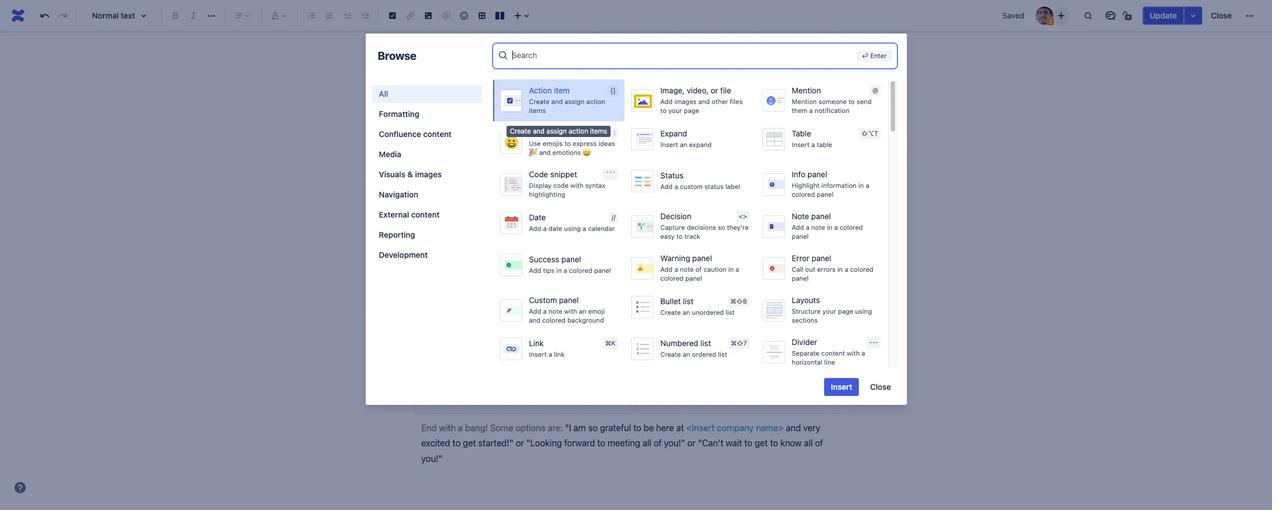 Task type: locate. For each thing, give the bounding box(es) containing it.
using
[[564, 225, 581, 232], [856, 308, 872, 315]]

james peterson for james peterson link above 🎉 in the left of the page
[[452, 126, 595, 143]]

meeting
[[608, 438, 641, 448]]

navigation button
[[372, 186, 482, 204]]

blog posts up image,
[[662, 64, 705, 74]]

peterson up "//"
[[588, 201, 616, 209]]

pm right 4:40
[[509, 174, 520, 183]]

• inside weary wear.png yesterday at 4:30 pm • attached by james peterson
[[521, 276, 524, 284]]

2 wear.png from the top
[[485, 264, 528, 274]]

1 horizontal spatial items
[[590, 127, 608, 135]]

insert for insert a table
[[792, 141, 810, 148]]

remove image
[[682, 329, 696, 342]]

0 vertical spatial images
[[675, 98, 697, 105]]

sleep//wake inside sleep//wake kneed sleep pillow knee sweatpants
[[452, 100, 508, 110]]

pages
[[479, 33, 514, 48]]

0 horizontal spatial or
[[516, 438, 524, 448]]

content down navigation button on the top of the page
[[411, 210, 440, 219]]

add image, video, or file image
[[422, 9, 435, 22]]

posts up 'copy'
[[669, 78, 693, 88]]

2 vertical spatial content
[[822, 350, 845, 357]]

note down warning
[[680, 266, 694, 273]]

image, video, or file add images and other files to your page
[[661, 86, 743, 114]]

date
[[529, 213, 546, 222]]

2 vertical spatial note
[[549, 308, 562, 315]]

media
[[379, 149, 402, 159]]

colored inside 'success panel add tips in a colored panel'
[[569, 267, 592, 274]]

1 vertical spatial assign
[[547, 127, 567, 135]]

• left emoji
[[521, 126, 524, 134]]

pillow inside sleep//wake turtle neck pillow pullover brainstorm
[[571, 215, 604, 225]]

in inside error panel call out errors in a colored panel
[[838, 266, 843, 273]]

1 horizontal spatial all
[[805, 438, 813, 448]]

1 vertical spatial blog
[[648, 78, 667, 88]]

0 vertical spatial items
[[529, 107, 546, 114]]

navigation
[[379, 190, 419, 199]]

sections
[[792, 317, 818, 324]]

yesterday left 4:30
[[452, 276, 483, 284]]

• left code
[[521, 174, 525, 183]]

wear.png inside weary wear.png yesterday at 4:30 pm • attached by james peterson
[[485, 264, 528, 274]]

0 vertical spatial page
[[684, 107, 699, 114]]

with inside custom panel add a note with an emoji and colored background
[[564, 308, 577, 315]]

to right wait
[[745, 438, 753, 448]]

1 vertical spatial pm
[[509, 174, 520, 183]]

2 weary from the top
[[452, 264, 483, 274]]

company
[[717, 423, 754, 433]]

to up emotions
[[565, 140, 571, 147]]

go wide image
[[859, 55, 872, 68]]

a left date
[[543, 225, 547, 232]]

2 mention from the top
[[792, 98, 817, 105]]

weary wear.png yesterday at 4:30 pm • attached by james peterson
[[452, 264, 616, 284]]

weary wear.png link
[[452, 189, 528, 199], [452, 264, 528, 274]]

1 weary wear.png link from the top
[[452, 189, 528, 199]]

1 vertical spatial close button
[[864, 378, 898, 396]]

2023
[[818, 121, 839, 131]]

0 vertical spatial note
[[812, 224, 825, 231]]

be
[[644, 423, 654, 433]]

adjust update settings image
[[1187, 9, 1201, 22]]

inflatable-
[[452, 149, 493, 159]]

action right sleep on the top left
[[586, 98, 606, 105]]

emoji
[[529, 128, 549, 137]]

to inside the use emojis to express ideas 🎉 and emotions 😄
[[565, 140, 571, 147]]

1 horizontal spatial close button
[[1205, 7, 1239, 25]]

⇧⌥t
[[862, 130, 879, 137]]

know
[[781, 438, 802, 448]]

item
[[554, 86, 570, 95]]

1 vertical spatial images
[[415, 170, 442, 179]]

emotions
[[553, 149, 581, 156]]

wear.png inside the weary wear.png attached by james peterson
[[485, 189, 528, 199]]

0 horizontal spatial you!"
[[422, 454, 443, 464]]

items inside tooltip
[[590, 127, 608, 135]]

1 vertical spatial yesterday
[[452, 174, 483, 183]]

insert inside expand insert an expand
[[661, 141, 678, 148]]

blog up image,
[[662, 64, 680, 74]]

1 horizontal spatial close
[[1212, 11, 1233, 20]]

1 sleep//wake from the top
[[452, 100, 508, 110]]

0 vertical spatial blog
[[662, 64, 680, 74]]

0 vertical spatial •
[[521, 126, 524, 134]]

by up neck at the top
[[556, 201, 564, 209]]

with up background
[[564, 308, 577, 315]]

note inside the "warning panel add a note of caution in a colored panel"
[[680, 266, 694, 273]]

external content
[[379, 210, 440, 219]]

get down bang!
[[463, 438, 476, 448]]

close right insert button
[[871, 382, 892, 392]]

insert down line
[[831, 382, 853, 392]]

sleep//wake up knee
[[452, 100, 508, 110]]

in inside the main content area, start typing to enter text. text field
[[460, 343, 470, 358]]

1 horizontal spatial page
[[838, 308, 854, 315]]

blog posts
[[662, 64, 705, 74], [648, 78, 693, 88]]

name>
[[757, 423, 784, 433]]

close inside browse dialog
[[871, 382, 892, 392]]

add left tips
[[529, 267, 541, 274]]

⏎ enter
[[862, 52, 887, 59]]

close button right insert button
[[864, 378, 898, 396]]

in inside 'success panel add tips in a colored panel'
[[556, 267, 562, 274]]

1 • from the top
[[521, 126, 524, 134]]

an up background
[[579, 308, 586, 315]]

1 vertical spatial you!"
[[422, 454, 443, 464]]

1 vertical spatial weary
[[452, 264, 483, 274]]

blog posts image
[[648, 62, 662, 76]]

1 mention from the top
[[792, 86, 821, 95]]

an down numbered list
[[683, 351, 690, 358]]

list up create an unordered list
[[683, 296, 694, 306]]

panel right custom
[[559, 295, 579, 305]]

mention for mention someone to send them a notification
[[792, 98, 817, 105]]

structure
[[792, 308, 821, 315]]

info
[[792, 170, 806, 179]]

development button
[[372, 246, 482, 264]]

2 yesterday from the top
[[452, 174, 483, 183]]

close for close button within browse dialog
[[871, 382, 892, 392]]

colored inside note panel add a note in a colored panel
[[840, 224, 863, 231]]

to right excited
[[453, 438, 461, 448]]

divider
[[792, 337, 818, 347]]

0 vertical spatial close button
[[1205, 7, 1239, 25]]

3 - from the left
[[876, 339, 879, 346]]

three columns image
[[589, 329, 603, 342]]

layouts
[[792, 295, 820, 305]]

insert down "table"
[[792, 141, 810, 148]]

some
[[491, 423, 514, 433]]

out
[[806, 266, 816, 273]]

get down the name>
[[755, 438, 768, 448]]

1 vertical spatial recently
[[427, 78, 475, 93]]

to down the name>
[[771, 438, 779, 448]]

undo ⌘z image
[[38, 9, 51, 22]]

mention inside mention someone to send them a notification
[[792, 98, 817, 105]]

attached inside inflatable-pants-today-inline-200227- 5.webp yesterday at 4:40 pm • attached by james peterson
[[526, 174, 554, 183]]

peterson inside oct 18, 2023 james peterson
[[803, 134, 839, 145]]

by down 'success panel add tips in a colored panel'
[[556, 276, 564, 284]]

end with a bang! some options are: "i am so grateful to be here at <insert company name>
[[422, 423, 784, 433]]

1 vertical spatial wear.png
[[485, 264, 528, 274]]

contributed
[[526, 126, 563, 134]]

assign down item
[[565, 98, 585, 105]]

assign
[[565, 98, 585, 105], [547, 127, 567, 135]]

2 weary wear.png link from the top
[[452, 264, 528, 274]]

-
[[869, 339, 873, 346], [873, 339, 876, 346], [876, 339, 879, 346]]

0 vertical spatial yesterday
[[452, 126, 483, 134]]

capture
[[661, 224, 685, 231]]

0 vertical spatial mention
[[792, 86, 821, 95]]

sleep//wake inside sleep//wake turtle neck pillow pullover brainstorm
[[452, 215, 508, 225]]

in right get
[[460, 343, 470, 358]]

1 horizontal spatial images
[[675, 98, 697, 105]]

0 vertical spatial you!"
[[664, 438, 686, 448]]

create inside create and assign action items tooltip
[[510, 127, 531, 135]]

james peterson up 🎉 in the left of the page
[[452, 126, 595, 143]]

at right 'here'
[[677, 423, 685, 433]]

to inside image, video, or file add images and other files to your page
[[661, 107, 667, 114]]

james peterson image
[[1036, 7, 1054, 25]]

weary down 5.webp
[[452, 189, 483, 199]]

2 • from the top
[[521, 174, 525, 183]]

touch
[[473, 343, 505, 358]]

0 horizontal spatial all
[[643, 438, 652, 448]]

notification
[[815, 107, 850, 114]]

page inside image, video, or file add images and other files to your page
[[684, 107, 699, 114]]

images inside "visuals & images" button
[[415, 170, 442, 179]]

create for action item
[[529, 98, 550, 105]]

add inside status add a custom status label
[[661, 183, 673, 190]]

worked
[[564, 33, 605, 48]]

recently up knee
[[427, 78, 475, 93]]

and up use at the top left
[[533, 127, 545, 135]]

0 horizontal spatial james peterson
[[452, 126, 595, 143]]

• right 4:30
[[521, 276, 524, 284]]

add inside 'success panel add tips in a colored panel'
[[529, 267, 541, 274]]

1 vertical spatial sleep//wake
[[452, 215, 508, 225]]

content inside "separate content with a horizontal line"
[[822, 350, 845, 357]]

2 all from the left
[[805, 438, 813, 448]]

unordered
[[692, 309, 724, 316]]

1 vertical spatial close
[[871, 382, 892, 392]]

//
[[612, 214, 616, 221]]

confluence image
[[9, 7, 27, 25], [9, 7, 27, 25]]

warning
[[661, 253, 690, 263]]

0 vertical spatial pillow
[[570, 100, 602, 110]]

1 vertical spatial page
[[838, 308, 854, 315]]

1 horizontal spatial so
[[718, 224, 725, 231]]

page
[[684, 107, 699, 114], [838, 308, 854, 315]]

your inside layouts structure your page using sections
[[823, 308, 836, 315]]

james inside "james peterson"
[[574, 126, 595, 134]]

by
[[698, 108, 708, 118], [565, 126, 572, 134], [556, 174, 564, 183], [556, 201, 564, 209], [556, 276, 564, 284]]

1 vertical spatial create and assign action items
[[510, 127, 608, 135]]

a down status
[[675, 183, 678, 190]]

1 vertical spatial note
[[680, 266, 694, 273]]

1 vertical spatial recently updated
[[427, 78, 527, 93]]

updated up kneed
[[478, 78, 527, 93]]

0 vertical spatial recently updated
[[440, 64, 513, 74]]

so inside the main content area, start typing to enter text. text field
[[589, 423, 598, 433]]

0 horizontal spatial items
[[529, 107, 546, 114]]

action up the express
[[569, 127, 589, 135]]

and down video,
[[699, 98, 710, 105]]

page down 'copy'
[[684, 107, 699, 114]]

0 horizontal spatial using
[[564, 225, 581, 232]]

1 vertical spatial •
[[521, 174, 525, 183]]

3 yesterday from the top
[[452, 276, 483, 284]]

---
[[869, 339, 879, 346]]

2 vertical spatial attached
[[526, 276, 554, 284]]

1 vertical spatial attached
[[526, 201, 554, 209]]

numbered list ⌘⇧7 image
[[323, 9, 336, 22]]

james
[[669, 121, 695, 131], [574, 126, 595, 134], [774, 134, 801, 145], [566, 174, 586, 183], [566, 201, 586, 209], [566, 276, 586, 284]]

0 vertical spatial pm
[[509, 126, 519, 134]]

with up insert button
[[847, 350, 860, 357]]

💼
[[422, 394, 436, 404]]

pillow inside sleep//wake kneed sleep pillow knee sweatpants
[[570, 100, 602, 110]]

2 vertical spatial •
[[521, 276, 524, 284]]

create and assign action items down item
[[529, 98, 606, 114]]

confluence
[[379, 129, 421, 139]]

note for warning
[[680, 266, 694, 273]]

pm inside weary wear.png yesterday at 4:30 pm • attached by james peterson
[[509, 276, 519, 284]]

pm
[[509, 126, 519, 134], [509, 174, 520, 183], [509, 276, 519, 284]]

blog
[[662, 64, 680, 74], [648, 78, 667, 88]]

in inside note panel add a note in a colored panel
[[827, 224, 833, 231]]

get
[[463, 438, 476, 448], [755, 438, 768, 448]]

content for external
[[411, 210, 440, 219]]

tips
[[543, 267, 555, 274]]

2 horizontal spatial or
[[711, 86, 718, 95]]

james peterson link down 18,
[[774, 134, 839, 145]]

add down image,
[[661, 98, 673, 105]]

peterson inside weary wear.png yesterday at 4:30 pm • attached by james peterson
[[588, 276, 616, 284]]

1 weary from the top
[[452, 189, 483, 199]]

0 vertical spatial attached
[[526, 174, 554, 183]]

a right information
[[866, 182, 870, 189]]

0 horizontal spatial so
[[589, 423, 598, 433]]

1 vertical spatial content
[[411, 210, 440, 219]]

or down <insert
[[688, 438, 696, 448]]

with
[[571, 182, 584, 189], [564, 308, 577, 315], [847, 350, 860, 357], [439, 423, 456, 433]]

0 vertical spatial close
[[1212, 11, 1233, 20]]

1 vertical spatial action
[[569, 127, 589, 135]]

james peterson link down the 200227-
[[566, 174, 616, 183]]

to inside capture decisions so they're easy to track
[[677, 233, 683, 240]]

your right structure
[[823, 308, 836, 315]]

1 - from the left
[[869, 339, 873, 346]]

1 horizontal spatial get
[[755, 438, 768, 448]]

expand insert an expand
[[661, 129, 712, 148]]

1 attached from the top
[[526, 174, 554, 183]]

two columns image
[[574, 329, 587, 342]]

in right information
[[859, 182, 864, 189]]

knee
[[452, 114, 474, 124]]

Main content area, start typing to enter text. text field
[[415, 0, 854, 467]]

1 vertical spatial using
[[856, 308, 872, 315]]

recently updated down the advanced search icon
[[440, 64, 513, 74]]

3 attached from the top
[[526, 276, 554, 284]]

0 horizontal spatial your
[[669, 107, 682, 114]]

create and assign action items tooltip
[[507, 126, 611, 137]]

note
[[812, 224, 825, 231], [680, 266, 694, 273], [549, 308, 562, 315]]

note inside custom panel add a note with an emoji and colored background
[[549, 308, 562, 315]]

recently down recent
[[440, 64, 475, 74]]

wear
[[738, 94, 759, 104]]

0 horizontal spatial page
[[684, 107, 699, 114]]

3 • from the top
[[521, 276, 524, 284]]

1 get from the left
[[463, 438, 476, 448]]

note down custom
[[549, 308, 562, 315]]

yesterday down knee
[[452, 126, 483, 134]]

1 vertical spatial items
[[590, 127, 608, 135]]

wear.png
[[485, 189, 528, 199], [485, 264, 528, 274]]

indent tab image
[[359, 9, 372, 22]]

0 horizontal spatial images
[[415, 170, 442, 179]]

0 horizontal spatial close
[[871, 382, 892, 392]]

weary inside the weary wear.png attached by james peterson
[[452, 189, 483, 199]]

pillow
[[570, 100, 602, 110], [571, 215, 604, 225]]

today-
[[520, 149, 546, 159]]

external content button
[[372, 206, 482, 224]]

1 vertical spatial posts
[[669, 78, 693, 88]]

insert button
[[825, 378, 860, 396]]

colored down information
[[840, 224, 863, 231]]

2 vertical spatial yesterday
[[452, 276, 483, 284]]

pm down sweatpants
[[509, 126, 519, 134]]

create down the numbered
[[661, 351, 681, 358]]

list right ordered
[[718, 351, 727, 358]]

0 vertical spatial content
[[423, 129, 452, 139]]

a inside error panel call out errors in a colored panel
[[845, 266, 849, 273]]

2 sleep//wake from the top
[[452, 215, 508, 225]]

```
[[606, 171, 616, 178]]

all down be
[[643, 438, 652, 448]]

of left caution
[[696, 266, 702, 273]]

1 vertical spatial weary wear.png link
[[452, 264, 528, 274]]

0 vertical spatial sleep//wake
[[452, 100, 508, 110]]

0 vertical spatial weary
[[452, 189, 483, 199]]

0 vertical spatial using
[[564, 225, 581, 232]]

a left bang!
[[458, 423, 463, 433]]

to
[[849, 98, 855, 105], [661, 107, 667, 114], [565, 140, 571, 147], [677, 233, 683, 240], [634, 423, 642, 433], [453, 438, 461, 448], [598, 438, 606, 448], [745, 438, 753, 448], [771, 438, 779, 448]]

add inside note panel add a note in a colored panel
[[792, 224, 804, 231]]

in up error panel call out errors in a colored panel
[[827, 224, 833, 231]]

weary wear.png link down 4:40
[[452, 189, 528, 199]]

by inside inflatable-pants-today-inline-200227- 5.webp yesterday at 4:40 pm • attached by james peterson
[[556, 174, 564, 183]]

all down very
[[805, 438, 813, 448]]

2 vertical spatial pm
[[509, 276, 519, 284]]

peterson up "emoji" in the bottom of the page
[[588, 276, 616, 284]]

1 vertical spatial your
[[823, 308, 836, 315]]

0 vertical spatial assign
[[565, 98, 585, 105]]

2 horizontal spatial note
[[812, 224, 825, 231]]

items
[[529, 107, 546, 114], [590, 127, 608, 135]]

all
[[643, 438, 652, 448], [805, 438, 813, 448]]

1 horizontal spatial note
[[680, 266, 694, 273]]

at inside inflatable-pants-today-inline-200227- 5.webp yesterday at 4:40 pm • attached by james peterson
[[485, 174, 491, 183]]

created
[[664, 108, 695, 118]]

images right &
[[415, 170, 442, 179]]

errors
[[817, 266, 836, 273]]

in
[[859, 182, 864, 189], [827, 224, 833, 231], [729, 266, 734, 273], [838, 266, 843, 273], [556, 267, 562, 274], [460, 343, 470, 358]]

"looking
[[527, 438, 562, 448]]

2 attached from the top
[[526, 201, 554, 209]]

1 vertical spatial so
[[589, 423, 598, 433]]

with inside "separate content with a horizontal line"
[[847, 350, 860, 357]]

close for topmost close button
[[1212, 11, 1233, 20]]

1 wear.png from the top
[[485, 189, 528, 199]]

at inside weary wear.png yesterday at 4:30 pm • attached by james peterson
[[485, 276, 491, 284]]

1 horizontal spatial james peterson
[[669, 121, 734, 131]]

1 vertical spatial pillow
[[571, 215, 604, 225]]

colored down warning
[[661, 275, 684, 282]]

to down image,
[[661, 107, 667, 114]]

browse dialog
[[366, 34, 907, 510]]

insert inside button
[[831, 382, 853, 392]]

copy image
[[659, 329, 673, 342]]

blog posts down blog posts image
[[648, 78, 693, 88]]

and
[[699, 98, 710, 105], [551, 98, 563, 105], [533, 127, 545, 135], [539, 149, 551, 156], [529, 317, 541, 324], [786, 423, 801, 433]]

weary down pullover
[[452, 264, 483, 274]]

or
[[711, 86, 718, 95], [516, 438, 524, 448], [688, 438, 696, 448]]

and right 🎉 in the left of the page
[[539, 149, 551, 156]]

get
[[437, 343, 457, 358]]

assign inside tooltip
[[547, 127, 567, 135]]

and inside image, video, or file add images and other files to your page
[[699, 98, 710, 105]]

note inside note panel add a note in a colored panel
[[812, 224, 825, 231]]

a left link
[[549, 351, 552, 358]]

development
[[379, 250, 428, 260]]

0 horizontal spatial get
[[463, 438, 476, 448]]

0 vertical spatial weary wear.png link
[[452, 189, 528, 199]]

recently updated up knee
[[427, 78, 527, 93]]

panel up highlight
[[808, 170, 827, 179]]

so left "they're"
[[718, 224, 725, 231]]

0 vertical spatial wear.png
[[485, 189, 528, 199]]

0 vertical spatial so
[[718, 224, 725, 231]]

1 horizontal spatial you!"
[[664, 438, 686, 448]]

0 vertical spatial action
[[586, 98, 606, 105]]

using right date
[[564, 225, 581, 232]]

1 all from the left
[[643, 438, 652, 448]]

weary wear.png link for weary wear.png attached by james peterson
[[452, 189, 528, 199]]

sleep//wake for knee
[[452, 100, 508, 110]]

1 vertical spatial mention
[[792, 98, 817, 105]]

with inside display code with syntax highlighting
[[571, 182, 584, 189]]

link
[[529, 338, 544, 348]]

add down status
[[661, 183, 673, 190]]

so right am
[[589, 423, 598, 433]]

0 vertical spatial your
[[669, 107, 682, 114]]

and up know
[[786, 423, 801, 433]]

create
[[529, 98, 550, 105], [510, 127, 531, 135], [661, 309, 681, 316], [661, 351, 681, 358]]

panel inside custom panel add a note with an emoji and colored background
[[559, 295, 579, 305]]

1 horizontal spatial using
[[856, 308, 872, 315]]

browse
[[378, 49, 417, 62]]

or down options
[[516, 438, 524, 448]]

james inside inflatable-pants-today-inline-200227- 5.webp yesterday at 4:40 pm • attached by james peterson
[[566, 174, 586, 183]]

panel down warning
[[686, 275, 702, 282]]

0 horizontal spatial note
[[549, 308, 562, 315]]

an inside custom panel add a note with an emoji and colored background
[[579, 308, 586, 315]]

of inside copy of weary wear brand bible created by
[[699, 94, 707, 104]]

insert a link
[[529, 351, 565, 358]]

0 vertical spatial create and assign action items
[[529, 98, 606, 114]]

at left the 5:00
[[485, 126, 491, 134]]

italic ⌘i image
[[187, 9, 200, 22]]

weary inside weary wear.png yesterday at 4:30 pm • attached by james peterson
[[452, 264, 483, 274]]

enter
[[871, 52, 887, 59]]

note for note
[[812, 224, 825, 231]]

0 horizontal spatial close button
[[864, 378, 898, 396]]

1 yesterday from the top
[[452, 126, 483, 134]]

1 horizontal spatial your
[[823, 308, 836, 315]]

18,
[[804, 121, 815, 131]]

mention
[[792, 86, 821, 95], [792, 98, 817, 105]]

a right caution
[[736, 266, 739, 273]]

james inside weary wear.png yesterday at 4:30 pm • attached by james peterson
[[566, 276, 586, 284]]



Task type: describe. For each thing, give the bounding box(es) containing it.
separate content with a horizontal line
[[792, 350, 866, 366]]

a inside mention someone to send them a notification
[[810, 107, 813, 114]]

table
[[817, 141, 832, 148]]

a down note
[[806, 224, 810, 231]]

or inside image, video, or file add images and other files to your page
[[711, 86, 718, 95]]

[]
[[611, 87, 616, 94]]

left sidebar image
[[621, 329, 634, 342]]

assign inside browse dialog
[[565, 98, 585, 105]]

excited
[[422, 438, 451, 448]]

reporting
[[379, 230, 415, 239]]

images inside image, video, or file add images and other files to your page
[[675, 98, 697, 105]]

a down warning
[[675, 266, 678, 273]]

easy
[[661, 233, 675, 240]]

a left "table"
[[812, 141, 815, 148]]

advanced search image
[[498, 50, 509, 61]]

colored inside info panel highlight information in a colored panel
[[792, 191, 815, 198]]

success
[[529, 255, 559, 264]]

james peterson for james peterson link on top of expand
[[669, 121, 734, 131]]

action inside browse dialog
[[586, 98, 606, 105]]

note
[[792, 212, 809, 221]]

james inside oct 18, 2023 james peterson
[[774, 134, 801, 145]]

panel up "emoji" in the bottom of the page
[[594, 267, 611, 274]]

status
[[661, 171, 684, 180]]

⏎
[[862, 52, 869, 59]]

sleep
[[541, 100, 567, 110]]

james peterson link up expand
[[669, 121, 734, 131]]

all
[[379, 89, 389, 98]]

wait
[[726, 438, 743, 448]]

very
[[804, 423, 821, 433]]

and inside tooltip
[[533, 127, 545, 135]]

weary for weary wear.png attached by james peterson
[[452, 189, 483, 199]]

wear.png for weary wear.png attached by james peterson
[[485, 189, 528, 199]]

reporting button
[[372, 226, 482, 244]]

recent
[[437, 33, 477, 48]]

add inside image, video, or file add images and other files to your page
[[661, 98, 673, 105]]

panel right success
[[562, 255, 581, 264]]

bang!
[[465, 423, 488, 433]]

list down ⌘⇧8
[[726, 309, 735, 316]]

brainstorm
[[499, 229, 556, 239]]

status add a custom status label
[[661, 171, 740, 190]]

someone
[[819, 98, 847, 105]]

by up the use emojis to express ideas 🎉 and emotions 😄
[[565, 126, 572, 134]]

0 vertical spatial blog posts
[[662, 64, 705, 74]]

panel down note
[[792, 233, 809, 240]]

pillow for sleep//wake turtle neck pillow pullover brainstorm
[[571, 215, 604, 225]]

mention image
[[440, 9, 453, 22]]

table
[[792, 129, 811, 138]]

forward
[[565, 438, 595, 448]]

0 vertical spatial posts
[[682, 64, 705, 74]]

:
[[614, 129, 616, 136]]

layouts image
[[494, 9, 507, 22]]

panel down information
[[817, 191, 834, 198]]

james peterson link down 'success panel add tips in a colored panel'
[[566, 276, 616, 284]]

james inside the weary wear.png attached by james peterson
[[566, 201, 586, 209]]

sleep//wake turtle neck pillow pullover brainstorm
[[452, 215, 604, 239]]

2 get from the left
[[755, 438, 768, 448]]

create and assign action items inside browse dialog
[[529, 98, 606, 114]]

yesterday inside weary wear.png yesterday at 4:30 pm • attached by james peterson
[[452, 276, 483, 284]]

james peterson link up 🎉 in the left of the page
[[452, 126, 595, 143]]

peterson up expand
[[698, 121, 734, 131]]

so inside capture decisions so they're easy to track
[[718, 224, 725, 231]]

emoji image
[[458, 9, 471, 22]]

oct 18, 2023 james peterson
[[774, 121, 839, 145]]

action inside tooltip
[[569, 127, 589, 135]]

warning panel add a note of caution in a colored panel
[[661, 253, 739, 282]]

using inside layouts structure your page using sections
[[856, 308, 872, 315]]

three columns with sidebars image
[[636, 329, 650, 342]]

attached inside the weary wear.png attached by james peterson
[[526, 201, 554, 209]]

create for bullet list
[[661, 309, 681, 316]]

close button inside browse dialog
[[864, 378, 898, 396]]

attached inside weary wear.png yesterday at 4:30 pm • attached by james peterson
[[526, 276, 554, 284]]

wear.png for weary wear.png yesterday at 4:30 pm • attached by james peterson
[[485, 264, 528, 274]]

bible
[[788, 94, 808, 104]]

1 vertical spatial blog posts
[[648, 78, 693, 88]]

sweatpants
[[477, 114, 535, 124]]

create an ordered list
[[661, 351, 727, 358]]

colored inside error panel call out errors in a colored panel
[[851, 266, 874, 273]]

oct
[[787, 121, 801, 131]]

add inside custom panel add a note with an emoji and colored background
[[529, 308, 541, 315]]

add down date
[[529, 225, 541, 232]]

update button
[[1144, 7, 1184, 25]]

and down item
[[551, 98, 563, 105]]

create and assign action items inside tooltip
[[510, 127, 608, 135]]

0 vertical spatial recently
[[440, 64, 475, 74]]

😄
[[583, 149, 591, 156]]

peterson inside the weary wear.png attached by james peterson
[[588, 201, 616, 209]]

of down 'here'
[[654, 438, 662, 448]]

colored inside the "warning panel add a note of caution in a colored panel"
[[661, 275, 684, 282]]

confluence content button
[[372, 125, 482, 143]]

a left the calendar
[[583, 225, 586, 232]]

🎉
[[529, 149, 537, 156]]

panel up the errors in the right bottom of the page
[[812, 253, 832, 263]]

info panel highlight information in a colored panel
[[792, 170, 870, 198]]

a inside 'success panel add tips in a colored panel'
[[564, 267, 567, 274]]

🖐 get in touch
[[422, 343, 505, 358]]

• inside inflatable-pants-today-inline-200227- 5.webp yesterday at 4:40 pm • attached by james peterson
[[521, 174, 525, 183]]

insert for insert a link
[[529, 351, 547, 358]]

panel down call
[[792, 275, 809, 282]]

an inside expand insert an expand
[[680, 141, 688, 148]]

4:40
[[493, 174, 507, 183]]

right sidebar image
[[605, 329, 618, 342]]

link image
[[404, 9, 417, 22]]

peterson inside "james peterson"
[[452, 135, 480, 143]]

end
[[422, 423, 437, 433]]

track
[[685, 233, 700, 240]]

items inside browse dialog
[[529, 107, 546, 114]]

james peterson link down syntax
[[566, 201, 616, 209]]

line
[[825, 359, 835, 366]]

in inside the "warning panel add a note of caution in a colored panel"
[[729, 266, 734, 273]]

0 vertical spatial updated
[[478, 64, 513, 74]]

numbered
[[661, 338, 699, 348]]

create for numbered list
[[661, 351, 681, 358]]

here
[[657, 423, 674, 433]]

mention for mention
[[792, 86, 821, 95]]

send
[[857, 98, 872, 105]]

note for custom
[[549, 308, 562, 315]]

content for separate
[[822, 350, 845, 357]]

<insert
[[687, 423, 715, 433]]

formatting
[[379, 109, 420, 119]]

and inside custom panel add a note with an emoji and colored background
[[529, 317, 541, 324]]

them
[[792, 107, 808, 114]]

code snippet
[[529, 170, 577, 179]]

decision
[[661, 212, 692, 221]]

insert for insert
[[831, 382, 853, 392]]

4:30
[[493, 276, 507, 284]]

⌘⇧7
[[731, 340, 747, 347]]

custom
[[680, 183, 703, 190]]

bullet list
[[661, 296, 694, 306]]

your inside image, video, or file add images and other files to your page
[[669, 107, 682, 114]]

2 - from the left
[[873, 339, 876, 346]]

redo ⌘⇧z image
[[56, 9, 69, 22]]

a inside text field
[[458, 423, 463, 433]]

👤
[[644, 394, 657, 404]]

and inside the use emojis to express ideas 🎉 and emotions 😄
[[539, 149, 551, 156]]

list up ordered
[[701, 338, 711, 348]]

weary for weary wear.png yesterday at 4:30 pm • attached by james peterson
[[452, 264, 483, 274]]

bullet list ⌘⇧8 image
[[305, 9, 318, 22]]

decisions
[[687, 224, 716, 231]]

by inside copy of weary wear brand bible created by
[[698, 108, 708, 118]]

pullover
[[452, 229, 497, 239]]

by inside the weary wear.png attached by james peterson
[[556, 201, 564, 209]]

of inside the "warning panel add a note of caution in a colored panel"
[[696, 266, 702, 273]]

1 vertical spatial updated
[[478, 78, 527, 93]]

use emojis to express ideas 🎉 and emotions 😄
[[529, 140, 615, 156]]

separate
[[792, 350, 820, 357]]

caution
[[704, 266, 727, 273]]

action item
[[529, 86, 570, 95]]

bullet
[[661, 296, 681, 306]]

panel up caution
[[693, 253, 712, 263]]

of down very
[[816, 438, 824, 448]]

a inside "separate content with a horizontal line"
[[862, 350, 866, 357]]

custom
[[529, 295, 557, 305]]

weary
[[710, 94, 736, 104]]

highlighting
[[529, 191, 565, 198]]

to down end with a bang! some options are: "i am so grateful to be here at <insert company name>
[[598, 438, 606, 448]]

page inside layouts structure your page using sections
[[838, 308, 854, 315]]

to inside mention someone to send them a notification
[[849, 98, 855, 105]]

kneed
[[510, 100, 539, 110]]

panel right note
[[812, 212, 831, 221]]

search field
[[512, 45, 852, 65]]

sleep//wake kneed sleep pillow knee sweatpants link
[[452, 100, 602, 124]]

display
[[529, 182, 552, 189]]

1 horizontal spatial or
[[688, 438, 696, 448]]

"i
[[565, 423, 572, 433]]

in inside info panel highlight information in a colored panel
[[859, 182, 864, 189]]

formatting button
[[372, 105, 482, 123]]

pm inside inflatable-pants-today-inline-200227- 5.webp yesterday at 4:40 pm • attached by james peterson
[[509, 174, 520, 183]]

content for confluence
[[423, 129, 452, 139]]

copy of weary wear brand bible created by
[[664, 94, 808, 118]]

and very excited to get started!" or "looking forward to meeting all of you!" or "can't wait to get to know all of you!"
[[422, 423, 826, 464]]

sleep//wake turtle neck pillow pullover brainstorm link
[[452, 215, 604, 239]]

peterson inside inflatable-pants-today-inline-200227- 5.webp yesterday at 4:40 pm • attached by james peterson
[[588, 174, 616, 183]]

action
[[529, 86, 552, 95]]

a up error panel call out errors in a colored panel
[[835, 224, 838, 231]]

by inside weary wear.png yesterday at 4:30 pm • attached by james peterson
[[556, 276, 564, 284]]

create an unordered list
[[661, 309, 735, 316]]

bold ⌘b image
[[169, 9, 182, 22]]

are:
[[548, 423, 563, 433]]

with inside the main content area, start typing to enter text. text field
[[439, 423, 456, 433]]

error
[[792, 253, 810, 263]]

&
[[408, 170, 413, 179]]

5:00
[[493, 126, 507, 134]]

add inside the "warning panel add a note of caution in a colored panel"
[[661, 266, 673, 273]]

to left be
[[634, 423, 642, 433]]

weary wear.png link for weary wear.png yesterday at 4:30 pm • attached by james peterson
[[452, 264, 528, 274]]

yesterday inside inflatable-pants-today-inline-200227- 5.webp yesterday at 4:40 pm • attached by james peterson
[[452, 174, 483, 183]]

table image
[[476, 9, 489, 22]]

a inside status add a custom status label
[[675, 183, 678, 190]]

outdent ⇧tab image
[[341, 9, 354, 22]]

all button
[[372, 85, 482, 103]]

a inside custom panel add a note with an emoji and colored background
[[543, 308, 547, 315]]

i've
[[541, 33, 561, 48]]

and inside and very excited to get started!" or "looking forward to meeting all of you!" or "can't wait to get to know all of you!"
[[786, 423, 801, 433]]

sleep//wake for pullover
[[452, 215, 508, 225]]

colored inside custom panel add a note with an emoji and colored background
[[542, 317, 566, 324]]

a inside info panel highlight information in a colored panel
[[866, 182, 870, 189]]

pillow for sleep//wake kneed sleep pillow knee sweatpants
[[570, 100, 602, 110]]

action item image
[[386, 9, 400, 22]]

weary wear.png attached by james peterson
[[452, 189, 616, 209]]

an down bullet list
[[683, 309, 690, 316]]

started!"
[[479, 438, 514, 448]]

status
[[705, 183, 724, 190]]

layouts structure your page using sections
[[792, 295, 872, 324]]

calendar
[[588, 225, 615, 232]]



Task type: vqa. For each thing, say whether or not it's contained in the screenshot.


